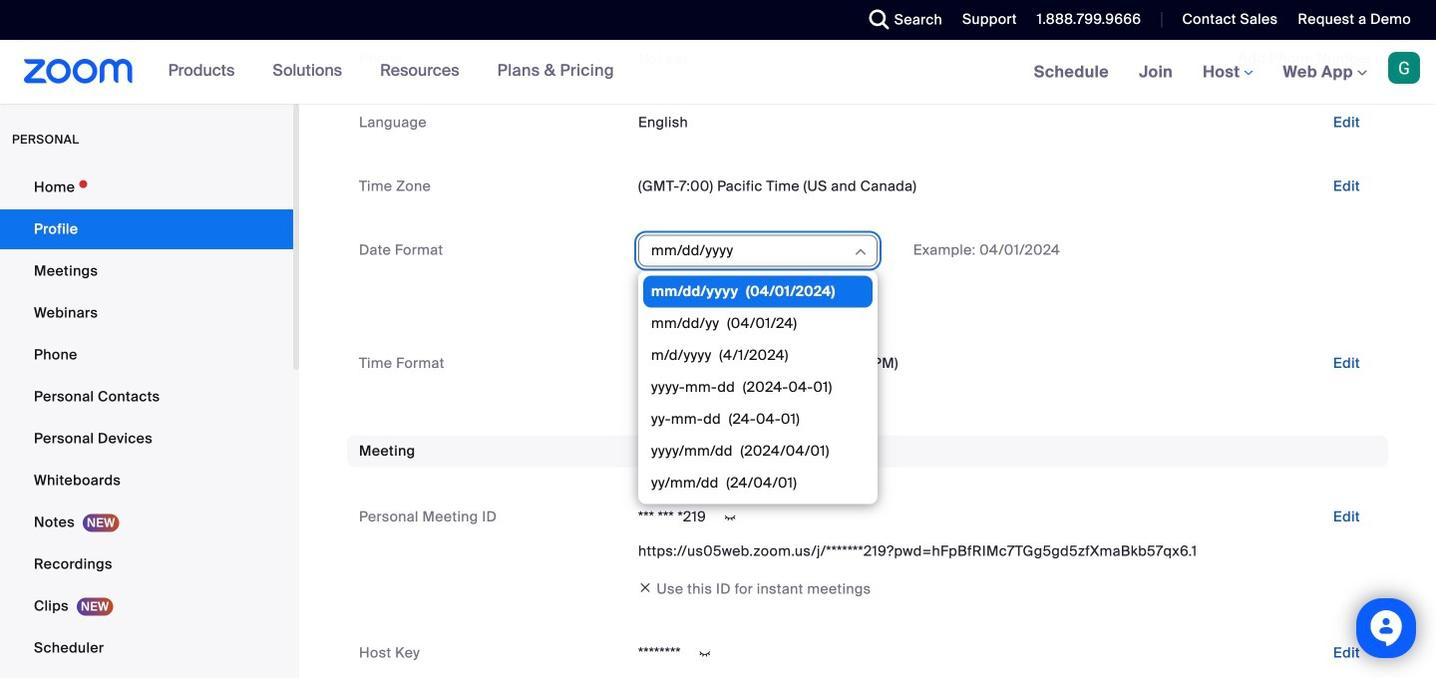 Task type: describe. For each thing, give the bounding box(es) containing it.
meetings navigation
[[1019, 40, 1436, 105]]

show personal meeting id image
[[714, 509, 746, 527]]

zoom logo image
[[24, 59, 133, 84]]

product information navigation
[[153, 40, 629, 104]]

show host key image
[[689, 645, 721, 663]]

profile picture image
[[1388, 52, 1420, 84]]



Task type: vqa. For each thing, say whether or not it's contained in the screenshot.
Show Personal Meeting ID 'image'
yes



Task type: locate. For each thing, give the bounding box(es) containing it.
list box
[[643, 276, 873, 678]]

personal menu menu
[[0, 168, 293, 678]]

banner
[[0, 40, 1436, 105]]



